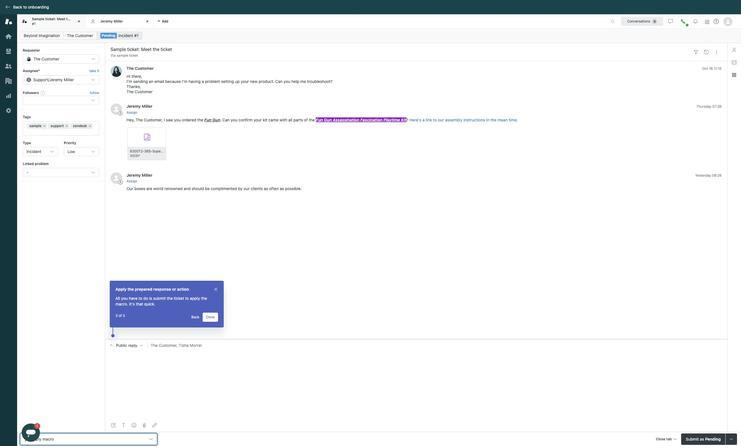 Task type: describe. For each thing, give the bounding box(es) containing it.
of inside conversationlabel log
[[304, 117, 308, 122]]

with
[[280, 117, 288, 122]]

jeremy inside tab
[[100, 19, 113, 23]]

came
[[269, 117, 279, 122]]

jeremy miller link for yesterday
[[127, 173, 153, 178]]

hey,
[[127, 117, 135, 122]]

you inside the all you have to do is submit the ticket to apply the macro. it's that quick.
[[121, 296, 128, 301]]

beyond imagination link
[[20, 32, 64, 40]]

customer context image
[[733, 48, 737, 52]]

2 fun from the left
[[316, 117, 323, 122]]

confirm
[[239, 117, 253, 122]]

all
[[116, 296, 120, 301]]

done
[[206, 315, 215, 320]]

me
[[301, 79, 306, 84]]

priority
[[64, 141, 76, 145]]

conversations
[[628, 19, 651, 23]]

customers image
[[5, 62, 12, 70]]

linked
[[23, 162, 34, 166]]

tisha
[[179, 343, 189, 348]]

the inside button
[[151, 343, 158, 348]]

ticket inside sample ticket: meet the ticket #1
[[73, 17, 82, 21]]

take it button
[[89, 68, 99, 74]]

the inside hi there, i'm sending an email because i'm having a problem setting up your new product. can you help me troubleshoot? thanks, the customer
[[127, 89, 134, 94]]

tab containing sample ticket: meet the ticket
[[17, 14, 86, 29]]

a inside hi there, i'm sending an email because i'm having a problem setting up your new product. can you help me troubleshoot? thanks, the customer
[[202, 79, 204, 84]]

1 horizontal spatial your
[[254, 117, 262, 122]]

1 horizontal spatial pending
[[706, 437, 722, 442]]

and
[[184, 186, 191, 191]]

have
[[129, 296, 138, 301]]

problem inside hi there, i'm sending an email because i'm having a problem setting up your new product. can you help me troubleshoot? thanks, the customer
[[205, 79, 220, 84]]

zendesk products image
[[706, 20, 710, 24]]

2 horizontal spatial as
[[701, 437, 705, 442]]

1 vertical spatial can
[[223, 117, 230, 122]]

be
[[205, 186, 210, 191]]

jeremy miller assign for yesterday 09:26
[[127, 173, 153, 183]]

miller inside tab
[[114, 19, 123, 23]]

beyond imagination
[[24, 33, 60, 38]]

follow button
[[90, 90, 99, 96]]

assembly
[[446, 117, 463, 122]]

beyond
[[24, 33, 38, 38]]

jeremy miller link for thursday
[[127, 104, 153, 109]]

our
[[127, 186, 134, 191]]

3 of 3 back
[[116, 314, 200, 320]]

the customer inside conversationlabel log
[[127, 66, 154, 71]]

07:36
[[713, 105, 723, 109]]

apply the prepared response or action
[[116, 287, 189, 292]]

linked problem
[[23, 162, 49, 166]]

yesterday 09:26
[[696, 173, 723, 178]]

setting
[[222, 79, 234, 84]]

pending link
[[97, 32, 142, 40]]

apply
[[116, 287, 127, 292]]

submit
[[687, 437, 700, 442]]

ticket inside the all you have to do is submit the ticket to apply the macro. it's that quick.
[[174, 296, 184, 301]]

get help image
[[715, 19, 720, 24]]

should
[[192, 186, 204, 191]]

Thursday 07:36 text field
[[697, 105, 723, 109]]

jeremy miller
[[100, 19, 123, 23]]

tabs tab list
[[17, 14, 606, 29]]

type
[[23, 141, 31, 145]]

boxes
[[135, 186, 145, 191]]

kit
[[402, 117, 407, 122]]

you right saw at the top of page
[[174, 117, 181, 122]]

admin image
[[5, 107, 12, 114]]

avatar image for yesterday 09:26
[[111, 173, 122, 184]]

apps image
[[733, 73, 737, 77]]

2 3 from the left
[[123, 314, 125, 318]]

action
[[177, 287, 189, 292]]

the customer, tisha morrel button
[[147, 343, 728, 349]]

renowned
[[165, 186, 183, 191]]

11:15
[[715, 67, 723, 71]]

2 i'm from the left
[[182, 79, 188, 84]]

#1
[[32, 22, 36, 26]]

sample
[[32, 17, 44, 21]]

can inside hi there, i'm sending an email because i'm having a problem setting up your new product. can you help me troubleshoot? thanks, the customer
[[276, 79, 283, 84]]

1 3 from the left
[[116, 314, 118, 318]]

1 close image from the left
[[76, 19, 82, 24]]

take
[[89, 69, 96, 73]]

hey, the customer, i saw you ordered the fun gun . can you confirm your kit came with all parts of the fun gun assassination fascination playtime kit ? here's a link to our assembly instructions in the mean time.
[[127, 117, 519, 122]]

kit
[[263, 117, 268, 122]]

events image
[[705, 50, 709, 54]]

meet
[[57, 17, 65, 21]]

an
[[149, 79, 154, 84]]

of inside the 3 of 3 back
[[119, 314, 122, 318]]

sending
[[133, 79, 148, 84]]

get started image
[[5, 33, 12, 40]]

miller for yesterday 09:26
[[142, 173, 153, 178]]

format text image
[[122, 423, 126, 428]]

organizations image
[[5, 77, 12, 85]]

Yesterday 09:26 text field
[[696, 173, 723, 178]]

to left apply
[[185, 296, 189, 301]]

take it
[[89, 69, 99, 73]]

close image
[[214, 287, 218, 292]]

by
[[238, 186, 243, 191]]

you left confirm
[[231, 117, 238, 122]]

here's
[[410, 117, 422, 122]]

all you have to do is submit the ticket to apply the macro. it's that quick.
[[116, 296, 207, 307]]

it
[[97, 69, 99, 73]]

1 gun from the left
[[213, 117, 220, 122]]

macro.
[[116, 302, 128, 307]]

the inside secondary element
[[67, 33, 74, 38]]

email
[[155, 79, 164, 84]]

because
[[165, 79, 181, 84]]

0 horizontal spatial as
[[264, 186, 268, 191]]

help
[[292, 79, 300, 84]]

?
[[407, 117, 409, 122]]

back to onboarding
[[13, 5, 49, 9]]

submit
[[153, 296, 166, 301]]

the up have
[[128, 287, 134, 292]]

the down or
[[167, 296, 173, 301]]

back to onboarding link
[[0, 5, 52, 10]]

hi
[[127, 74, 131, 79]]

to left onboarding
[[23, 5, 27, 9]]

here's a link to our assembly instructions in the mean time. link
[[410, 117, 519, 122]]

the right ordered
[[198, 117, 204, 122]]

1 vertical spatial a
[[423, 117, 425, 122]]

parts
[[294, 117, 303, 122]]

quick.
[[144, 302, 155, 307]]

follow
[[90, 91, 99, 95]]

prepared
[[135, 287, 152, 292]]

to inside conversationlabel log
[[434, 117, 437, 122]]

hi there, i'm sending an email because i'm having a problem setting up your new product. can you help me troubleshoot? thanks, the customer
[[127, 74, 333, 94]]

possible.
[[285, 186, 302, 191]]

ordered
[[182, 117, 196, 122]]

incident
[[27, 149, 41, 154]]



Task type: locate. For each thing, give the bounding box(es) containing it.
our right the link
[[438, 117, 445, 122]]

imagination
[[39, 33, 60, 38]]

1 vertical spatial assign button
[[127, 179, 137, 184]]

customer inside hi there, i'm sending an email because i'm having a problem setting up your new product. can you help me troubleshoot? thanks, the customer
[[135, 89, 153, 94]]

customer, inside conversationlabel log
[[144, 117, 163, 122]]

via
[[111, 53, 116, 58]]

problem down incident popup button in the left of the page
[[35, 162, 49, 166]]

ticket right "meet"
[[73, 17, 82, 21]]

1 assign from the top
[[127, 110, 137, 115]]

1 horizontal spatial of
[[304, 117, 308, 122]]

1 horizontal spatial 3
[[123, 314, 125, 318]]

the customer link down "meet"
[[63, 32, 97, 40]]

2 vertical spatial jeremy
[[127, 173, 141, 178]]

0 vertical spatial customer,
[[144, 117, 163, 122]]

0 vertical spatial jeremy miller link
[[127, 104, 153, 109]]

problem
[[205, 79, 220, 84], [35, 162, 49, 166]]

assignee*
[[23, 69, 40, 73]]

low
[[68, 149, 75, 154]]

jeremy for yesterday 09:26
[[127, 173, 141, 178]]

1 horizontal spatial the customer link
[[127, 66, 154, 71]]

0 vertical spatial assign button
[[127, 110, 137, 115]]

of right parts
[[304, 117, 308, 122]]

sample
[[117, 53, 128, 58]]

the customer, tisha morrel
[[151, 343, 202, 348]]

the customer inside secondary element
[[67, 33, 93, 38]]

link
[[426, 117, 433, 122]]

jeremy miller tab
[[86, 14, 154, 29]]

conversationlabel log
[[105, 61, 728, 340]]

there,
[[132, 74, 142, 79]]

all
[[289, 117, 293, 122]]

your
[[241, 79, 249, 84], [254, 117, 262, 122]]

0 horizontal spatial the customer link
[[63, 32, 97, 40]]

thursday
[[697, 105, 712, 109]]

2 vertical spatial miller
[[142, 173, 153, 178]]

3
[[116, 314, 118, 318], [123, 314, 125, 318]]

2 jeremy miller link from the top
[[127, 173, 153, 178]]

jeremy for thursday 07:36
[[127, 104, 141, 109]]

views image
[[5, 48, 12, 55]]

1 assign button from the top
[[127, 110, 137, 115]]

2 vertical spatial ticket
[[174, 296, 184, 301]]

onboarding
[[28, 5, 49, 9]]

you
[[284, 79, 291, 84], [174, 117, 181, 122], [231, 117, 238, 122], [121, 296, 128, 301]]

the customer
[[67, 33, 93, 38], [127, 66, 154, 71]]

is
[[149, 296, 152, 301]]

the customer link up the there,
[[127, 66, 154, 71]]

close image
[[76, 19, 82, 24], [145, 19, 150, 24]]

i'm left 'having'
[[182, 79, 188, 84]]

1 horizontal spatial fun
[[316, 117, 323, 122]]

0 vertical spatial the customer link
[[63, 32, 97, 40]]

0 vertical spatial assign
[[127, 110, 137, 115]]

0 vertical spatial avatar image
[[111, 66, 122, 77]]

0 vertical spatial our
[[438, 117, 445, 122]]

0 horizontal spatial fun
[[205, 117, 212, 122]]

back left onboarding
[[13, 5, 22, 9]]

1 horizontal spatial back
[[192, 315, 200, 320]]

2 jeremy miller assign from the top
[[127, 173, 153, 183]]

are
[[147, 186, 152, 191]]

back left 'done'
[[192, 315, 200, 320]]

ticket right sample
[[129, 53, 138, 58]]

fun right parts
[[316, 117, 323, 122]]

assign button for yesterday 09:26
[[127, 179, 137, 184]]

jeremy miller assign up hey,
[[127, 104, 153, 115]]

low button
[[64, 147, 99, 156]]

jeremy miller link up hey,
[[127, 104, 153, 109]]

2 assign button from the top
[[127, 179, 137, 184]]

1 vertical spatial ticket
[[129, 53, 138, 58]]

jeremy miller assign for thursday 07:36
[[127, 104, 153, 115]]

oct 18 11:15
[[703, 67, 723, 71]]

1 vertical spatial pending
[[706, 437, 722, 442]]

webp link
[[128, 127, 167, 161]]

the customer down sample ticket: meet the ticket #1
[[67, 33, 93, 38]]

the customer up the there,
[[127, 66, 154, 71]]

.
[[220, 117, 222, 122]]

Subject field
[[110, 46, 691, 53]]

time.
[[509, 117, 519, 122]]

customer, inside button
[[159, 343, 178, 348]]

1 vertical spatial jeremy miller assign
[[127, 173, 153, 183]]

0 horizontal spatial i'm
[[127, 79, 132, 84]]

assassination
[[333, 117, 360, 122]]

gun left assassination
[[324, 117, 332, 122]]

clients
[[251, 186, 263, 191]]

sample ticket: meet the ticket #1
[[32, 17, 82, 26]]

world
[[153, 186, 164, 191]]

apply
[[190, 296, 200, 301]]

0 horizontal spatial back
[[13, 5, 22, 9]]

1 horizontal spatial ticket
[[129, 53, 138, 58]]

to left do on the left
[[139, 296, 142, 301]]

insert emojis image
[[132, 423, 136, 428]]

1 vertical spatial your
[[254, 117, 262, 122]]

i'm
[[127, 79, 132, 84], [182, 79, 188, 84]]

you left help
[[284, 79, 291, 84]]

09:26
[[713, 173, 723, 178]]

or
[[172, 287, 176, 292]]

thanks,
[[127, 84, 141, 89]]

tags
[[23, 115, 31, 119]]

0 vertical spatial back
[[13, 5, 22, 9]]

i
[[164, 117, 165, 122]]

secondary element
[[17, 30, 742, 41]]

ticket down action
[[174, 296, 184, 301]]

apply the prepared response or action dialog
[[110, 281, 224, 328]]

assign button for thursday 07:36
[[127, 110, 137, 115]]

gun
[[213, 117, 220, 122], [324, 117, 332, 122]]

1 horizontal spatial problem
[[205, 79, 220, 84]]

reporting image
[[5, 92, 12, 100]]

2 close image from the left
[[145, 19, 150, 24]]

1 horizontal spatial a
[[423, 117, 425, 122]]

customer, left tisha
[[159, 343, 178, 348]]

0 vertical spatial ticket
[[73, 17, 82, 21]]

assign
[[127, 110, 137, 115], [127, 179, 137, 183]]

having
[[189, 79, 201, 84]]

back inside back to onboarding link
[[13, 5, 22, 9]]

1 vertical spatial the customer
[[127, 66, 154, 71]]

2 assign from the top
[[127, 179, 137, 183]]

pending right submit
[[706, 437, 722, 442]]

3 avatar image from the top
[[111, 173, 122, 184]]

the right in on the top right
[[491, 117, 497, 122]]

assign button up hey,
[[127, 110, 137, 115]]

avatar image for thursday 07:36
[[111, 104, 122, 115]]

can
[[276, 79, 283, 84], [223, 117, 230, 122]]

close image inside jeremy miller tab
[[145, 19, 150, 24]]

to right the link
[[434, 117, 437, 122]]

submit as pending
[[687, 437, 722, 442]]

jeremy up pending link at the left top of page
[[100, 19, 113, 23]]

via sample ticket
[[111, 53, 138, 58]]

1 vertical spatial assign
[[127, 179, 137, 183]]

the inside sample ticket: meet the ticket #1
[[66, 17, 72, 21]]

0 vertical spatial miller
[[114, 19, 123, 23]]

2 vertical spatial avatar image
[[111, 173, 122, 184]]

up
[[235, 79, 240, 84]]

pending down jeremy miller
[[102, 33, 115, 38]]

0 horizontal spatial a
[[202, 79, 204, 84]]

0 horizontal spatial our
[[244, 186, 250, 191]]

incident button
[[23, 147, 58, 156]]

the right parts
[[309, 117, 315, 122]]

pending inside secondary element
[[102, 33, 115, 38]]

it's
[[129, 302, 135, 307]]

knowledge image
[[733, 60, 737, 65]]

0 horizontal spatial the customer
[[67, 33, 93, 38]]

i'm down "hi"
[[127, 79, 132, 84]]

1 horizontal spatial the customer
[[127, 66, 154, 71]]

add attachment image
[[142, 423, 147, 428]]

0 horizontal spatial ticket
[[73, 17, 82, 21]]

jeremy miller link up 'boxes'
[[127, 173, 153, 178]]

0 vertical spatial problem
[[205, 79, 220, 84]]

mean
[[498, 117, 508, 122]]

your right up
[[241, 79, 249, 84]]

1 jeremy miller assign from the top
[[127, 104, 153, 115]]

1 vertical spatial the customer link
[[127, 66, 154, 71]]

you inside hi there, i'm sending an email because i'm having a problem setting up your new product. can you help me troubleshoot? thanks, the customer
[[284, 79, 291, 84]]

0 vertical spatial your
[[241, 79, 249, 84]]

1 horizontal spatial our
[[438, 117, 445, 122]]

2 horizontal spatial ticket
[[174, 296, 184, 301]]

our
[[438, 117, 445, 122], [244, 186, 250, 191]]

saw
[[166, 117, 173, 122]]

1 horizontal spatial gun
[[324, 117, 332, 122]]

avatar image
[[111, 66, 122, 77], [111, 104, 122, 115], [111, 173, 122, 184]]

1 avatar image from the top
[[111, 66, 122, 77]]

that
[[136, 302, 143, 307]]

our boxes are world renowned and should be complimented by our clients as often as possible.
[[127, 186, 302, 191]]

0 horizontal spatial problem
[[35, 162, 49, 166]]

tab
[[17, 14, 86, 29]]

0 horizontal spatial can
[[223, 117, 230, 122]]

your left kit
[[254, 117, 262, 122]]

0 horizontal spatial 3
[[116, 314, 118, 318]]

the customer link
[[63, 32, 97, 40], [127, 66, 154, 71]]

1 vertical spatial our
[[244, 186, 250, 191]]

fun
[[205, 117, 212, 122], [316, 117, 323, 122]]

0 vertical spatial customer
[[75, 33, 93, 38]]

0 vertical spatial jeremy
[[100, 19, 113, 23]]

1 vertical spatial of
[[119, 314, 122, 318]]

assign for yesterday 09:26
[[127, 179, 137, 183]]

a right 'having'
[[202, 79, 204, 84]]

as left often
[[264, 186, 268, 191]]

response
[[154, 287, 171, 292]]

1 horizontal spatial can
[[276, 79, 283, 84]]

webp
[[130, 154, 140, 158]]

1 vertical spatial customer,
[[159, 343, 178, 348]]

1 i'm from the left
[[127, 79, 132, 84]]

1 vertical spatial customer
[[135, 66, 154, 71]]

0 vertical spatial can
[[276, 79, 283, 84]]

1 vertical spatial avatar image
[[111, 104, 122, 115]]

gun right ordered
[[213, 117, 220, 122]]

0 horizontal spatial close image
[[76, 19, 82, 24]]

0 vertical spatial the customer
[[67, 33, 93, 38]]

1 jeremy miller link from the top
[[127, 104, 153, 109]]

add link (cmd k) image
[[152, 423, 157, 428]]

1 vertical spatial jeremy
[[127, 104, 141, 109]]

miller up pending link at the left top of page
[[114, 19, 123, 23]]

2 gun from the left
[[324, 117, 332, 122]]

new
[[250, 79, 258, 84]]

1 vertical spatial jeremy miller link
[[127, 173, 153, 178]]

1 vertical spatial problem
[[35, 162, 49, 166]]

a left the link
[[423, 117, 425, 122]]

of down macro.
[[119, 314, 122, 318]]

2 vertical spatial customer
[[135, 89, 153, 94]]

ticket:
[[45, 17, 56, 21]]

conversations button
[[622, 17, 664, 26]]

main element
[[0, 14, 17, 447]]

assign for thursday 07:36
[[127, 110, 137, 115]]

1 horizontal spatial i'm
[[182, 79, 188, 84]]

1 vertical spatial miller
[[142, 104, 153, 109]]

your inside hi there, i'm sending an email because i'm having a problem setting up your new product. can you help me troubleshoot? thanks, the customer
[[241, 79, 249, 84]]

fun left .
[[205, 117, 212, 122]]

problem left setting
[[205, 79, 220, 84]]

the
[[67, 33, 74, 38], [127, 66, 134, 71], [127, 89, 134, 94], [136, 117, 143, 122], [151, 343, 158, 348]]

assign up hey,
[[127, 110, 137, 115]]

customer inside secondary element
[[75, 33, 93, 38]]

0 horizontal spatial your
[[241, 79, 249, 84]]

the right "meet"
[[66, 17, 72, 21]]

assign button up our at the top left of page
[[127, 179, 137, 184]]

can right product.
[[276, 79, 283, 84]]

0 horizontal spatial of
[[119, 314, 122, 318]]

Oct 18 11:15 text field
[[703, 67, 723, 71]]

0 vertical spatial a
[[202, 79, 204, 84]]

1 horizontal spatial as
[[280, 186, 284, 191]]

jeremy miller assign
[[127, 104, 153, 115], [127, 173, 153, 183]]

18
[[710, 67, 714, 71]]

jeremy miller assign up 'boxes'
[[127, 173, 153, 183]]

as right submit
[[701, 437, 705, 442]]

1 fun from the left
[[205, 117, 212, 122]]

as right often
[[280, 186, 284, 191]]

often
[[269, 186, 279, 191]]

jeremy up hey,
[[127, 104, 141, 109]]

miller down the an
[[142, 104, 153, 109]]

our right by
[[244, 186, 250, 191]]

0 vertical spatial pending
[[102, 33, 115, 38]]

draft mode image
[[111, 423, 116, 428]]

miller for thursday 07:36
[[142, 104, 153, 109]]

a
[[202, 79, 204, 84], [423, 117, 425, 122]]

customer
[[75, 33, 93, 38], [135, 66, 154, 71], [135, 89, 153, 94]]

the right apply
[[201, 296, 207, 301]]

assign up our at the top left of page
[[127, 179, 137, 183]]

back inside the 3 of 3 back
[[192, 315, 200, 320]]

yesterday
[[696, 173, 712, 178]]

oct
[[703, 67, 709, 71]]

miller up are
[[142, 173, 153, 178]]

you up macro.
[[121, 296, 128, 301]]

jeremy up our at the top left of page
[[127, 173, 141, 178]]

product.
[[259, 79, 275, 84]]

can right .
[[223, 117, 230, 122]]

do
[[144, 296, 148, 301]]

back
[[13, 5, 22, 9], [192, 315, 200, 320]]

0 vertical spatial of
[[304, 117, 308, 122]]

2 avatar image from the top
[[111, 104, 122, 115]]

customer, left i at the top of page
[[144, 117, 163, 122]]

jeremy miller link
[[127, 104, 153, 109], [127, 173, 153, 178]]

0 horizontal spatial gun
[[213, 117, 220, 122]]

0 horizontal spatial pending
[[102, 33, 115, 38]]

zendesk support image
[[5, 18, 12, 25]]

customer,
[[144, 117, 163, 122], [159, 343, 178, 348]]

complimented
[[211, 186, 237, 191]]

1 horizontal spatial close image
[[145, 19, 150, 24]]

0 vertical spatial jeremy miller assign
[[127, 104, 153, 115]]

1 vertical spatial back
[[192, 315, 200, 320]]



Task type: vqa. For each thing, say whether or not it's contained in the screenshot.
Assign button
yes



